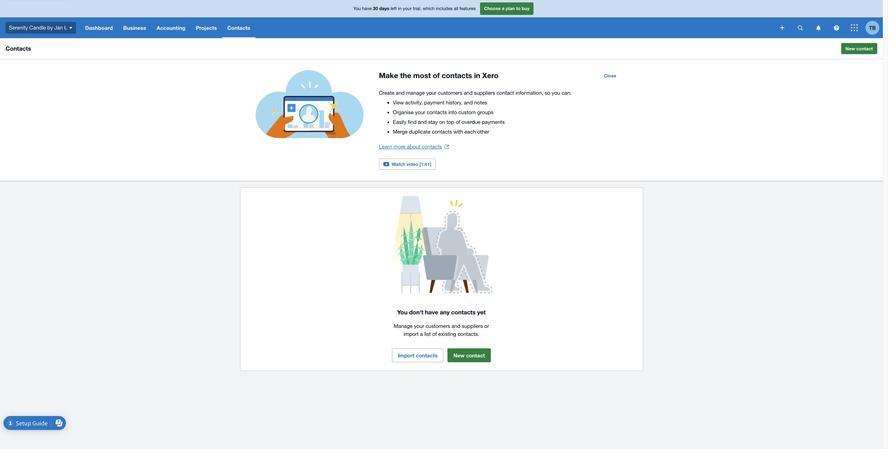 Task type: locate. For each thing, give the bounding box(es) containing it.
suppliers up contacts.
[[462, 323, 483, 329]]

customers
[[438, 90, 463, 96], [426, 323, 450, 329]]

tb
[[870, 24, 876, 31]]

new for new contact button to the top
[[846, 46, 856, 51]]

new contact down contacts.
[[454, 352, 485, 359]]

candle
[[29, 25, 46, 30]]

serenity candle by jan l
[[9, 25, 67, 30]]

1 vertical spatial you
[[397, 309, 408, 316]]

new contact button down contacts.
[[448, 349, 491, 362]]

suppliers up notes
[[474, 90, 495, 96]]

you for you don't have any contacts yet
[[397, 309, 408, 316]]

0 vertical spatial new contact button
[[842, 43, 878, 54]]

1 vertical spatial new contact
[[454, 352, 485, 359]]

1 vertical spatial new contact button
[[448, 349, 491, 362]]

contacts down serenity
[[6, 45, 31, 52]]

list
[[425, 331, 431, 337]]

you left 30
[[354, 6, 361, 11]]

accounting
[[157, 25, 186, 31]]

information,
[[516, 90, 544, 96]]

new contact button down svg icon
[[842, 43, 878, 54]]

0 vertical spatial new contact
[[846, 46, 873, 51]]

new
[[846, 46, 856, 51], [454, 352, 465, 359]]

watch
[[392, 161, 406, 167]]

1 vertical spatial a
[[420, 331, 423, 337]]

of right "top"
[[456, 119, 461, 125]]

1 vertical spatial new
[[454, 352, 465, 359]]

2 vertical spatial of
[[433, 331, 437, 337]]

contact down contacts.
[[466, 352, 485, 359]]

xero
[[483, 71, 499, 80]]

0 vertical spatial contact
[[857, 46, 873, 51]]

0 vertical spatial of
[[433, 71, 440, 80]]

create
[[379, 90, 395, 96]]

0 horizontal spatial new contact button
[[448, 349, 491, 362]]

jan
[[54, 25, 63, 30]]

contact down xero
[[497, 90, 514, 96]]

payment
[[424, 100, 445, 106]]

0 horizontal spatial contact
[[466, 352, 485, 359]]

1 horizontal spatial in
[[474, 71, 481, 80]]

0 vertical spatial new
[[846, 46, 856, 51]]

contacts
[[442, 71, 472, 80], [427, 109, 447, 115], [432, 129, 452, 135], [422, 144, 442, 150], [452, 309, 476, 316], [416, 352, 438, 359]]

you left don't
[[397, 309, 408, 316]]

svg image
[[798, 25, 803, 30], [817, 25, 821, 30], [834, 25, 840, 30], [781, 26, 785, 30], [69, 27, 72, 29]]

1 vertical spatial contacts
[[6, 45, 31, 52]]

contacts down on
[[432, 129, 452, 135]]

contact for left new contact button
[[466, 352, 485, 359]]

1 vertical spatial suppliers
[[462, 323, 483, 329]]

new down contacts.
[[454, 352, 465, 359]]

custom
[[459, 109, 476, 115]]

and
[[396, 90, 405, 96], [464, 90, 473, 96], [464, 100, 473, 106], [418, 119, 427, 125], [452, 323, 461, 329]]

new down svg icon
[[846, 46, 856, 51]]

0 vertical spatial you
[[354, 6, 361, 11]]

your down activity,
[[415, 109, 426, 115]]

top
[[447, 119, 455, 125]]

a
[[502, 6, 505, 11], [420, 331, 423, 337]]

navigation containing dashboard
[[80, 17, 776, 38]]

new contact button
[[842, 43, 878, 54], [448, 349, 491, 362]]

learn more about contacts
[[379, 144, 442, 150]]

in
[[398, 6, 402, 11], [474, 71, 481, 80]]

0 vertical spatial customers
[[438, 90, 463, 96]]

contacts right projects
[[227, 25, 250, 31]]

contacts down merge duplicate contacts with each other
[[422, 144, 442, 150]]

you don't have any contacts yet image
[[249, 196, 635, 293]]

groups
[[478, 109, 494, 115]]

so
[[545, 90, 551, 96]]

stay
[[428, 119, 438, 125]]

your left trial,
[[403, 6, 412, 11]]

payments
[[482, 119, 505, 125]]

0 horizontal spatial new
[[454, 352, 465, 359]]

history,
[[446, 100, 463, 106]]

in left xero
[[474, 71, 481, 80]]

to
[[516, 6, 521, 11]]

learn
[[379, 144, 392, 150]]

contacts
[[227, 25, 250, 31], [6, 45, 31, 52]]

0 horizontal spatial in
[[398, 6, 402, 11]]

of
[[433, 71, 440, 80], [456, 119, 461, 125], [433, 331, 437, 337]]

a left plan
[[502, 6, 505, 11]]

new contact
[[846, 46, 873, 51], [454, 352, 485, 359]]

video
[[407, 161, 418, 167]]

suppliers
[[474, 90, 495, 96], [462, 323, 483, 329]]

of inside manage your customers and suppliers or import a list of existing contacts.
[[433, 331, 437, 337]]

in right left
[[398, 6, 402, 11]]

customers up existing
[[426, 323, 450, 329]]

0 vertical spatial in
[[398, 6, 402, 11]]

1 vertical spatial in
[[474, 71, 481, 80]]

1 horizontal spatial new contact button
[[842, 43, 878, 54]]

new contact for left new contact button
[[454, 352, 485, 359]]

1 vertical spatial contact
[[497, 90, 514, 96]]

banner
[[0, 0, 883, 38]]

organise
[[393, 109, 414, 115]]

of right list
[[433, 331, 437, 337]]

contact down the tb
[[857, 46, 873, 51]]

1 horizontal spatial new contact
[[846, 46, 873, 51]]

1 vertical spatial customers
[[426, 323, 450, 329]]

1 horizontal spatial new
[[846, 46, 856, 51]]

1 vertical spatial have
[[425, 309, 438, 316]]

navigation
[[80, 17, 776, 38]]

in inside you have 30 days left in your trial, which includes all features
[[398, 6, 402, 11]]

duplicate
[[409, 129, 431, 135]]

by
[[47, 25, 53, 30]]

your
[[403, 6, 412, 11], [426, 90, 437, 96], [415, 109, 426, 115], [414, 323, 424, 329]]

you for you have 30 days left in your trial, which includes all features
[[354, 6, 361, 11]]

of right most
[[433, 71, 440, 80]]

yet
[[478, 309, 486, 316]]

0 horizontal spatial you
[[354, 6, 361, 11]]

0 horizontal spatial a
[[420, 331, 423, 337]]

have
[[362, 6, 372, 11], [425, 309, 438, 316]]

which
[[423, 6, 435, 11]]

1 horizontal spatial you
[[397, 309, 408, 316]]

about
[[407, 144, 421, 150]]

you inside you have 30 days left in your trial, which includes all features
[[354, 6, 361, 11]]

1 horizontal spatial contacts
[[227, 25, 250, 31]]

0 vertical spatial have
[[362, 6, 372, 11]]

close
[[604, 73, 617, 78]]

contacts right 'import' on the left of the page
[[416, 352, 438, 359]]

1 horizontal spatial contact
[[497, 90, 514, 96]]

1 horizontal spatial have
[[425, 309, 438, 316]]

0 vertical spatial a
[[502, 6, 505, 11]]

0 horizontal spatial have
[[362, 6, 372, 11]]

contact
[[857, 46, 873, 51], [497, 90, 514, 96], [466, 352, 485, 359]]

in for contacts
[[474, 71, 481, 80]]

or
[[485, 323, 489, 329]]

overdue
[[462, 119, 481, 125]]

a left list
[[420, 331, 423, 337]]

customers up history,
[[438, 90, 463, 96]]

create and manage your customers and suppliers contact information, so you can:
[[379, 90, 572, 96]]

2 horizontal spatial contact
[[857, 46, 873, 51]]

your up the import
[[414, 323, 424, 329]]

have left 30
[[362, 6, 372, 11]]

manage your customers and suppliers or import a list of existing contacts.
[[394, 323, 489, 337]]

you
[[354, 6, 361, 11], [397, 309, 408, 316]]

contacts up create and manage your customers and suppliers contact information, so you can:
[[442, 71, 472, 80]]

1 horizontal spatial a
[[502, 6, 505, 11]]

other
[[478, 129, 490, 135]]

can:
[[562, 90, 572, 96]]

new contact down svg icon
[[846, 46, 873, 51]]

0 vertical spatial contacts
[[227, 25, 250, 31]]

features
[[460, 6, 476, 11]]

you
[[552, 90, 561, 96]]

projects
[[196, 25, 217, 31]]

includes
[[436, 6, 453, 11]]

business
[[123, 25, 146, 31]]

2 vertical spatial contact
[[466, 352, 485, 359]]

have left any
[[425, 309, 438, 316]]

new for left new contact button
[[454, 352, 465, 359]]

0 horizontal spatial new contact
[[454, 352, 485, 359]]



Task type: describe. For each thing, give the bounding box(es) containing it.
and inside manage your customers and suppliers or import a list of existing contacts.
[[452, 323, 461, 329]]

tb button
[[866, 17, 883, 38]]

most
[[414, 71, 431, 80]]

in for left
[[398, 6, 402, 11]]

svg image inside serenity candle by jan l popup button
[[69, 27, 72, 29]]

the
[[400, 71, 411, 80]]

contact for new contact button to the top
[[857, 46, 873, 51]]

close button
[[600, 70, 621, 81]]

new contact for new contact button to the top
[[846, 46, 873, 51]]

merge
[[393, 129, 408, 135]]

with
[[454, 129, 463, 135]]

[1:41]
[[420, 161, 432, 167]]

manage
[[394, 323, 413, 329]]

manage
[[406, 90, 425, 96]]

don't
[[409, 309, 424, 316]]

trial,
[[413, 6, 422, 11]]

svg image
[[851, 24, 858, 31]]

days
[[379, 6, 390, 11]]

accounting button
[[152, 17, 191, 38]]

you have 30 days left in your trial, which includes all features
[[354, 6, 476, 11]]

contacts left yet
[[452, 309, 476, 316]]

your inside you have 30 days left in your trial, which includes all features
[[403, 6, 412, 11]]

find
[[408, 119, 417, 125]]

existing
[[439, 331, 457, 337]]

watch video [1:41]
[[392, 161, 432, 167]]

buy
[[522, 6, 530, 11]]

import
[[404, 331, 419, 337]]

1 vertical spatial of
[[456, 119, 461, 125]]

dashboard link
[[80, 17, 118, 38]]

watch video [1:41] button
[[379, 159, 436, 170]]

projects button
[[191, 17, 222, 38]]

a inside manage your customers and suppliers or import a list of existing contacts.
[[420, 331, 423, 337]]

make
[[379, 71, 398, 80]]

banner containing tb
[[0, 0, 883, 38]]

contacts down payment
[[427, 109, 447, 115]]

your up payment
[[426, 90, 437, 96]]

contacts inside button
[[416, 352, 438, 359]]

customers inside manage your customers and suppliers or import a list of existing contacts.
[[426, 323, 450, 329]]

contacts inside popup button
[[227, 25, 250, 31]]

navigation inside banner
[[80, 17, 776, 38]]

contacts button
[[222, 17, 256, 38]]

import
[[398, 352, 415, 359]]

notes
[[475, 100, 487, 106]]

activity,
[[406, 100, 423, 106]]

import contacts button
[[392, 349, 444, 362]]

all
[[454, 6, 459, 11]]

serenity
[[9, 25, 28, 30]]

learn more about contacts link
[[379, 142, 449, 152]]

choose a plan to buy
[[484, 6, 530, 11]]

l
[[64, 25, 67, 30]]

view
[[393, 100, 404, 106]]

choose
[[484, 6, 501, 11]]

organise your contacts into custom groups
[[393, 109, 494, 115]]

have inside you have 30 days left in your trial, which includes all features
[[362, 6, 372, 11]]

into
[[449, 109, 457, 115]]

more
[[394, 144, 406, 150]]

business button
[[118, 17, 152, 38]]

a inside banner
[[502, 6, 505, 11]]

serenity candle by jan l button
[[0, 17, 80, 38]]

easily find and stay on top of overdue payments
[[393, 119, 505, 125]]

each
[[465, 129, 476, 135]]

dashboard
[[85, 25, 113, 31]]

you don't have any contacts yet
[[397, 309, 486, 316]]

0 vertical spatial suppliers
[[474, 90, 495, 96]]

left
[[391, 6, 397, 11]]

merge duplicate contacts with each other
[[393, 129, 490, 135]]

your inside manage your customers and suppliers or import a list of existing contacts.
[[414, 323, 424, 329]]

plan
[[506, 6, 515, 11]]

import contacts
[[398, 352, 438, 359]]

contacts.
[[458, 331, 480, 337]]

view activity, payment history, and notes
[[393, 100, 487, 106]]

suppliers inside manage your customers and suppliers or import a list of existing contacts.
[[462, 323, 483, 329]]

on
[[439, 119, 445, 125]]

30
[[373, 6, 378, 11]]

any
[[440, 309, 450, 316]]

easily
[[393, 119, 407, 125]]

0 horizontal spatial contacts
[[6, 45, 31, 52]]

make the most of contacts in xero
[[379, 71, 499, 80]]



Task type: vqa. For each thing, say whether or not it's contained in the screenshot.
the Dashboard link
yes



